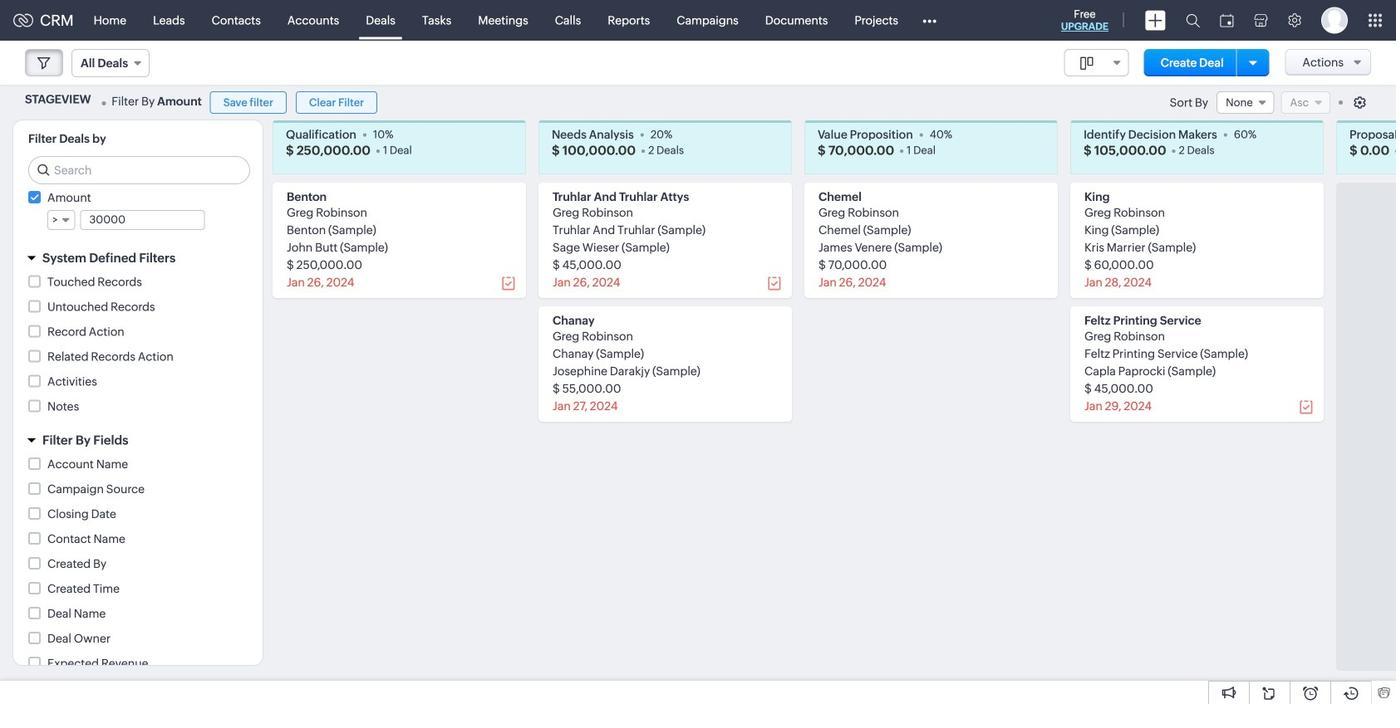 Task type: describe. For each thing, give the bounding box(es) containing it.
Other Modules field
[[912, 7, 948, 34]]

calendar image
[[1220, 14, 1235, 27]]

search image
[[1186, 13, 1200, 27]]



Task type: locate. For each thing, give the bounding box(es) containing it.
size image
[[1080, 56, 1094, 71]]

search element
[[1176, 0, 1210, 41]]

none field size
[[1065, 49, 1130, 76]]

logo image
[[13, 14, 33, 27]]

None field
[[71, 49, 150, 77], [1065, 49, 1130, 76], [1217, 91, 1275, 114], [47, 210, 75, 230], [71, 49, 150, 77], [1217, 91, 1275, 114], [47, 210, 75, 230]]

profile image
[[1322, 7, 1348, 34]]

create menu element
[[1136, 0, 1176, 40]]

create menu image
[[1146, 10, 1166, 30]]

Type here text field
[[81, 211, 204, 229]]

profile element
[[1312, 0, 1358, 40]]

Search text field
[[29, 157, 249, 184]]



Task type: vqa. For each thing, say whether or not it's contained in the screenshot.
The Profile icon
yes



